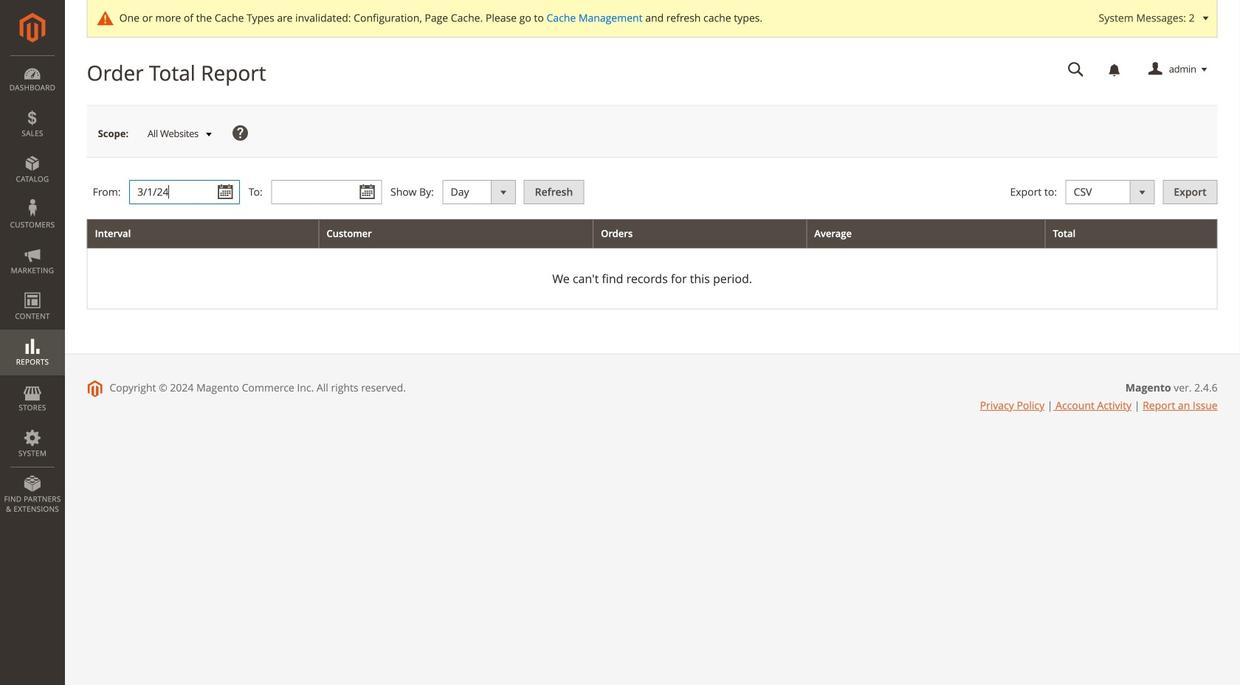 Task type: locate. For each thing, give the bounding box(es) containing it.
menu bar
[[0, 55, 65, 522]]

magento admin panel image
[[20, 13, 45, 43]]

None text field
[[1058, 57, 1095, 83], [129, 180, 240, 205], [271, 180, 382, 205], [1058, 57, 1095, 83], [129, 180, 240, 205], [271, 180, 382, 205]]



